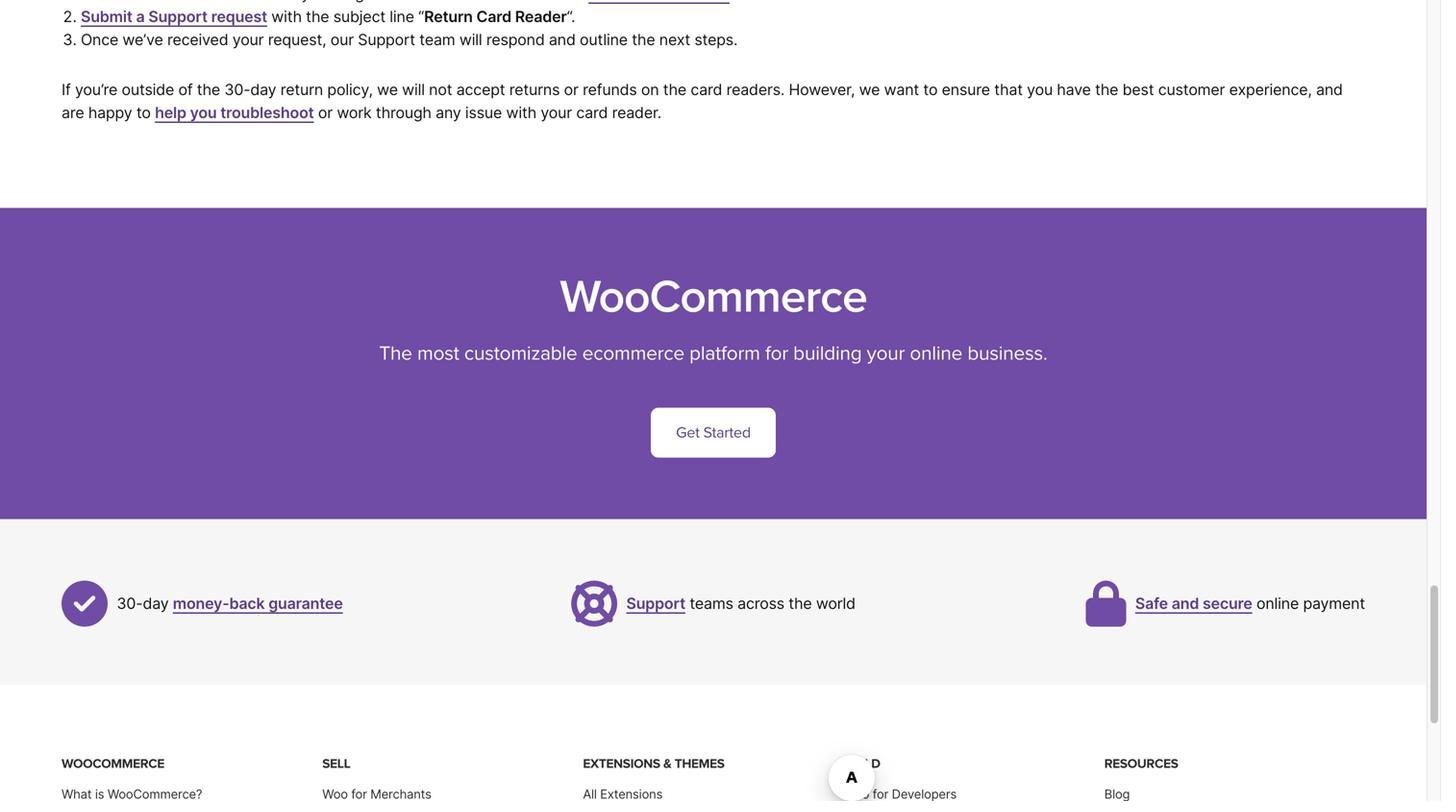 Task type: describe. For each thing, give the bounding box(es) containing it.
ecommerce
[[582, 342, 685, 366]]

want
[[884, 80, 919, 99]]

however,
[[789, 80, 855, 99]]

return
[[424, 7, 473, 26]]

resources
[[1104, 757, 1178, 772]]

line
[[390, 7, 414, 26]]

returns
[[509, 80, 560, 99]]

or inside the if you're outside of the 30-day return policy, we will not accept returns or refunds on the card readers. however, we want to ensure that you have the best customer experience, and are happy to
[[564, 80, 579, 99]]

1 vertical spatial card
[[576, 104, 608, 122]]

card inside the if you're outside of the 30-day return policy, we will not accept returns or refunds on the card readers. however, we want to ensure that you have the best customer experience, and are happy to
[[691, 80, 722, 99]]

extensions & themes
[[583, 757, 725, 772]]

are
[[62, 104, 84, 122]]

support link
[[626, 595, 685, 614]]

any
[[436, 104, 461, 122]]

day inside the if you're outside of the 30-day return policy, we will not accept returns or refunds on the card readers. however, we want to ensure that you have the best customer experience, and are happy to
[[250, 80, 276, 99]]

return
[[280, 80, 323, 99]]

safe
[[1135, 595, 1168, 614]]

subject
[[333, 7, 386, 26]]

".
[[567, 7, 575, 26]]

will inside the if you're outside of the 30-day return policy, we will not accept returns or refunds on the card readers. however, we want to ensure that you have the best customer experience, and are happy to
[[402, 80, 425, 99]]

through
[[376, 104, 432, 122]]

issue
[[465, 104, 502, 122]]

the right on
[[663, 80, 687, 99]]

for
[[765, 342, 788, 366]]

1 horizontal spatial online
[[1257, 595, 1299, 614]]

once
[[81, 30, 118, 49]]

1 vertical spatial your
[[541, 104, 572, 122]]

the up request,
[[306, 7, 329, 26]]

1 horizontal spatial to
[[923, 80, 938, 99]]

of
[[178, 80, 193, 99]]

you're
[[75, 80, 117, 99]]

ensure
[[942, 80, 990, 99]]

your inside submit a support request with the subject line " return card reader ". once we've received your request, our support team will respond and outline the next steps.
[[232, 30, 264, 49]]

woocommerce for help you troubleshoot or work through any issue with your card reader.
[[62, 757, 164, 772]]

1 vertical spatial 30-
[[117, 595, 143, 614]]

if you're outside of the 30-day return policy, we will not accept returns or refunds on the card readers. however, we want to ensure that you have the best customer experience, and are happy to
[[62, 80, 1343, 122]]

you inside the if you're outside of the 30-day return policy, we will not accept returns or refunds on the card readers. however, we want to ensure that you have the best customer experience, and are happy to
[[1027, 80, 1053, 99]]

the left best
[[1095, 80, 1118, 99]]

0 horizontal spatial day
[[143, 595, 169, 614]]

have
[[1057, 80, 1091, 99]]

2 vertical spatial your
[[867, 342, 905, 366]]

across
[[738, 595, 784, 614]]

world
[[816, 595, 856, 614]]

business.
[[967, 342, 1048, 366]]

the left 'next'
[[632, 30, 655, 49]]

2 we from the left
[[859, 80, 880, 99]]

most
[[417, 342, 459, 366]]

card
[[476, 7, 511, 26]]

we've
[[122, 30, 163, 49]]

building
[[793, 342, 862, 366]]

get
[[676, 424, 700, 442]]

next
[[659, 30, 690, 49]]

our
[[330, 30, 354, 49]]

help you troubleshoot link
[[155, 104, 314, 122]]

received
[[167, 30, 228, 49]]

get started
[[676, 424, 751, 442]]

secure
[[1203, 595, 1252, 614]]

request,
[[268, 30, 326, 49]]

submit a support request with the subject line " return card reader ". once we've received your request, our support team will respond and outline the next steps.
[[81, 7, 738, 49]]

platform
[[690, 342, 760, 366]]

30-day money-back guarantee
[[117, 595, 343, 614]]

safe and secure link
[[1135, 595, 1252, 614]]

the left world
[[789, 595, 812, 614]]

and inside the if you're outside of the 30-day return policy, we will not accept returns or refunds on the card readers. however, we want to ensure that you have the best customer experience, and are happy to
[[1316, 80, 1343, 99]]



Task type: locate. For each thing, give the bounding box(es) containing it.
guarantee
[[268, 595, 343, 614]]

0 horizontal spatial or
[[318, 104, 333, 122]]

0 horizontal spatial will
[[402, 80, 425, 99]]

card
[[691, 80, 722, 99], [576, 104, 608, 122]]

steps.
[[694, 30, 738, 49]]

we up through
[[377, 80, 398, 99]]

day up troubleshoot
[[250, 80, 276, 99]]

customizable
[[464, 342, 577, 366]]

or left work
[[318, 104, 333, 122]]

1 vertical spatial with
[[506, 104, 537, 122]]

1 horizontal spatial with
[[506, 104, 537, 122]]

1 vertical spatial and
[[1316, 80, 1343, 99]]

support up received
[[148, 7, 208, 26]]

extensions
[[583, 757, 660, 772]]

2 horizontal spatial support
[[626, 595, 685, 614]]

the
[[306, 7, 329, 26], [632, 30, 655, 49], [197, 80, 220, 99], [663, 80, 687, 99], [1095, 80, 1118, 99], [789, 595, 812, 614]]

30-
[[224, 80, 250, 99], [117, 595, 143, 614]]

you down of
[[190, 104, 217, 122]]

30- inside the if you're outside of the 30-day return policy, we will not accept returns or refunds on the card readers. however, we want to ensure that you have the best customer experience, and are happy to
[[224, 80, 250, 99]]

2 vertical spatial and
[[1172, 595, 1199, 614]]

a
[[136, 7, 145, 26]]

0 horizontal spatial and
[[549, 30, 576, 49]]

0 vertical spatial card
[[691, 80, 722, 99]]

0 vertical spatial online
[[910, 342, 963, 366]]

or right returns
[[564, 80, 579, 99]]

build
[[844, 757, 880, 772]]

sell
[[322, 757, 350, 772]]

0 vertical spatial your
[[232, 30, 264, 49]]

support left the teams
[[626, 595, 685, 614]]

that
[[994, 80, 1023, 99]]

your down the request
[[232, 30, 264, 49]]

30- up 'help you troubleshoot' link
[[224, 80, 250, 99]]

1 we from the left
[[377, 80, 398, 99]]

experience,
[[1229, 80, 1312, 99]]

themes
[[675, 757, 725, 772]]

support teams across the world
[[626, 595, 856, 614]]

1 vertical spatial will
[[402, 80, 425, 99]]

best
[[1123, 80, 1154, 99]]

if
[[62, 80, 71, 99]]

you
[[1027, 80, 1053, 99], [190, 104, 217, 122]]

customer
[[1158, 80, 1225, 99]]

and
[[549, 30, 576, 49], [1316, 80, 1343, 99], [1172, 595, 1199, 614]]

policy,
[[327, 80, 373, 99]]

1 vertical spatial you
[[190, 104, 217, 122]]

1 horizontal spatial we
[[859, 80, 880, 99]]

0 vertical spatial and
[[549, 30, 576, 49]]

or
[[564, 80, 579, 99], [318, 104, 333, 122]]

your down returns
[[541, 104, 572, 122]]

work
[[337, 104, 372, 122]]

1 horizontal spatial 30-
[[224, 80, 250, 99]]

and right experience, at the top right of the page
[[1316, 80, 1343, 99]]

reader
[[515, 7, 567, 26]]

0 horizontal spatial to
[[136, 104, 151, 122]]

with up request,
[[271, 7, 302, 26]]

to right want
[[923, 80, 938, 99]]

1 horizontal spatial woocommerce
[[560, 270, 867, 325]]

refunds
[[583, 80, 637, 99]]

0 horizontal spatial 30-
[[117, 595, 143, 614]]

1 horizontal spatial card
[[691, 80, 722, 99]]

1 vertical spatial online
[[1257, 595, 1299, 614]]

we
[[377, 80, 398, 99], [859, 80, 880, 99]]

team
[[419, 30, 455, 49]]

we left want
[[859, 80, 880, 99]]

support down line
[[358, 30, 415, 49]]

0 vertical spatial with
[[271, 7, 302, 26]]

0 vertical spatial you
[[1027, 80, 1053, 99]]

troubleshoot
[[220, 104, 314, 122]]

and down ".
[[549, 30, 576, 49]]

woocommerce for ".
[[560, 270, 867, 325]]

safe and secure online payment
[[1135, 595, 1365, 614]]

will inside submit a support request with the subject line " return card reader ". once we've received your request, our support team will respond and outline the next steps.
[[459, 30, 482, 49]]

1 horizontal spatial day
[[250, 80, 276, 99]]

0 vertical spatial woocommerce
[[560, 270, 867, 325]]

woocommerce
[[560, 270, 867, 325], [62, 757, 164, 772]]

&
[[663, 757, 672, 772]]

request
[[211, 7, 267, 26]]

1 horizontal spatial will
[[459, 30, 482, 49]]

started
[[703, 424, 751, 442]]

money-
[[173, 595, 229, 614]]

"
[[418, 7, 424, 26]]

you right that
[[1027, 80, 1053, 99]]

1 vertical spatial day
[[143, 595, 169, 614]]

0 horizontal spatial your
[[232, 30, 264, 49]]

1 horizontal spatial you
[[1027, 80, 1053, 99]]

happy
[[88, 104, 132, 122]]

1 horizontal spatial your
[[541, 104, 572, 122]]

the
[[379, 342, 412, 366]]

teams
[[690, 595, 733, 614]]

1 vertical spatial or
[[318, 104, 333, 122]]

online left business. at the top right of the page
[[910, 342, 963, 366]]

respond
[[486, 30, 545, 49]]

card down refunds
[[576, 104, 608, 122]]

to
[[923, 80, 938, 99], [136, 104, 151, 122]]

0 vertical spatial or
[[564, 80, 579, 99]]

will up the help you troubleshoot or work through any issue with your card reader.
[[402, 80, 425, 99]]

readers.
[[726, 80, 785, 99]]

1 vertical spatial woocommerce
[[62, 757, 164, 772]]

online right secure at the bottom
[[1257, 595, 1299, 614]]

with
[[271, 7, 302, 26], [506, 104, 537, 122]]

with inside submit a support request with the subject line " return card reader ". once we've received your request, our support team will respond and outline the next steps.
[[271, 7, 302, 26]]

0 horizontal spatial with
[[271, 7, 302, 26]]

not
[[429, 80, 452, 99]]

accept
[[456, 80, 505, 99]]

1 horizontal spatial and
[[1172, 595, 1199, 614]]

2 vertical spatial support
[[626, 595, 685, 614]]

0 horizontal spatial woocommerce
[[62, 757, 164, 772]]

online
[[910, 342, 963, 366], [1257, 595, 1299, 614]]

will
[[459, 30, 482, 49], [402, 80, 425, 99]]

money-back guarantee link
[[173, 595, 343, 614]]

submit a support request link
[[81, 7, 267, 26]]

0 vertical spatial will
[[459, 30, 482, 49]]

2 horizontal spatial and
[[1316, 80, 1343, 99]]

and inside submit a support request with the subject line " return card reader ". once we've received your request, our support team will respond and outline the next steps.
[[549, 30, 576, 49]]

1 horizontal spatial support
[[358, 30, 415, 49]]

0 vertical spatial support
[[148, 7, 208, 26]]

0 vertical spatial day
[[250, 80, 276, 99]]

0 horizontal spatial online
[[910, 342, 963, 366]]

2 horizontal spatial your
[[867, 342, 905, 366]]

your right building
[[867, 342, 905, 366]]

help
[[155, 104, 186, 122]]

outside
[[122, 80, 174, 99]]

0 horizontal spatial you
[[190, 104, 217, 122]]

0 vertical spatial 30-
[[224, 80, 250, 99]]

0 horizontal spatial we
[[377, 80, 398, 99]]

0 horizontal spatial support
[[148, 7, 208, 26]]

outline
[[580, 30, 628, 49]]

the most customizable ecommerce platform for building your online business.
[[379, 342, 1048, 366]]

and right safe at bottom right
[[1172, 595, 1199, 614]]

payment
[[1303, 595, 1365, 614]]

your
[[232, 30, 264, 49], [541, 104, 572, 122], [867, 342, 905, 366]]

the right of
[[197, 80, 220, 99]]

day
[[250, 80, 276, 99], [143, 595, 169, 614]]

on
[[641, 80, 659, 99]]

30- left money-
[[117, 595, 143, 614]]

to down outside
[[136, 104, 151, 122]]

reader.
[[612, 104, 661, 122]]

1 horizontal spatial or
[[564, 80, 579, 99]]

1 vertical spatial support
[[358, 30, 415, 49]]

0 vertical spatial to
[[923, 80, 938, 99]]

support
[[148, 7, 208, 26], [358, 30, 415, 49], [626, 595, 685, 614]]

with down returns
[[506, 104, 537, 122]]

day left money-
[[143, 595, 169, 614]]

will down return
[[459, 30, 482, 49]]

1 vertical spatial to
[[136, 104, 151, 122]]

get started link
[[651, 408, 776, 458]]

submit
[[81, 7, 132, 26]]

back
[[229, 595, 265, 614]]

help you troubleshoot or work through any issue with your card reader.
[[155, 104, 661, 122]]

card left readers.
[[691, 80, 722, 99]]

0 horizontal spatial card
[[576, 104, 608, 122]]



Task type: vqa. For each thing, say whether or not it's contained in the screenshot.
and
yes



